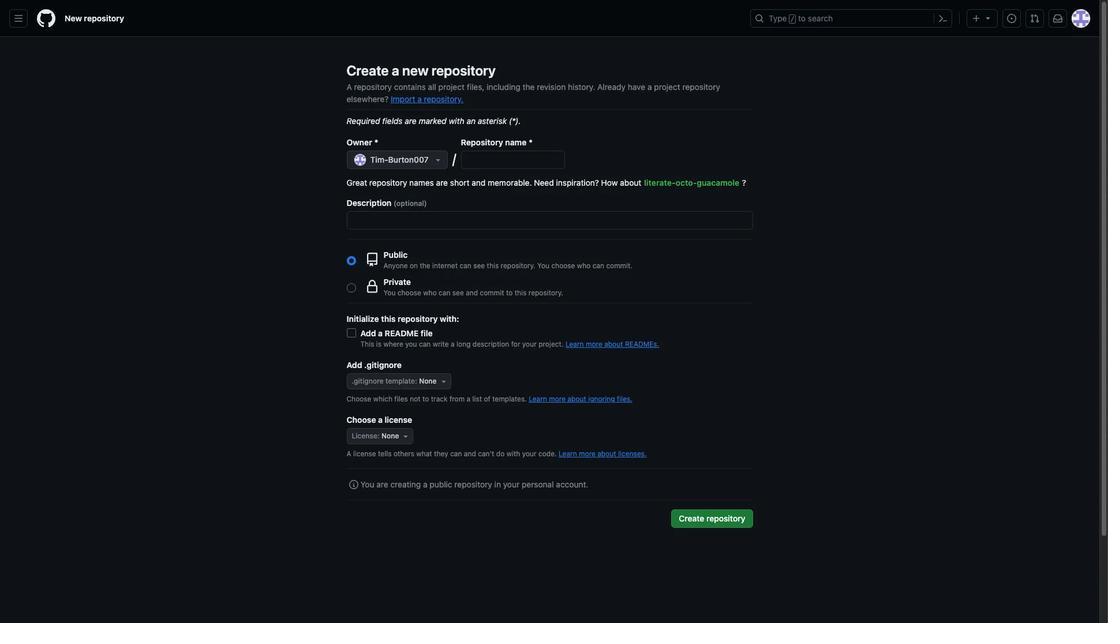 Task type: locate. For each thing, give the bounding box(es) containing it.
ignoring
[[589, 395, 615, 404]]

a up 'license : none'
[[378, 415, 383, 425]]

1 horizontal spatial create
[[679, 514, 705, 524]]

0 vertical spatial /
[[791, 15, 795, 23]]

project
[[439, 82, 465, 92], [655, 82, 681, 92]]

account.
[[556, 480, 589, 490]]

1 horizontal spatial :
[[415, 377, 417, 386]]

1 horizontal spatial choose
[[552, 262, 575, 270]]

new
[[402, 62, 429, 79]]

triangle down image right plus image
[[984, 13, 993, 23]]

see
[[474, 262, 485, 270], [453, 289, 464, 297]]

1 horizontal spatial /
[[791, 15, 795, 23]]

0 vertical spatial see
[[474, 262, 485, 270]]

* right name
[[529, 137, 533, 147]]

0 horizontal spatial the
[[420, 262, 431, 270]]

repository. up commit
[[501, 262, 536, 270]]

create repository
[[679, 514, 746, 524]]

2 vertical spatial you
[[361, 480, 375, 490]]

1 horizontal spatial to
[[506, 289, 513, 297]]

repository.
[[424, 94, 464, 104], [501, 262, 536, 270], [529, 289, 564, 297]]

1 vertical spatial a
[[347, 450, 351, 459]]

0 horizontal spatial this
[[381, 314, 396, 324]]

repository
[[84, 13, 124, 23], [432, 62, 496, 79], [354, 82, 392, 92], [683, 82, 721, 92], [370, 178, 407, 188], [398, 314, 438, 324], [455, 480, 493, 490], [707, 514, 746, 524]]

choose left which
[[347, 395, 372, 404]]

you right sc 9kayk9 0 icon
[[361, 480, 375, 490]]

including
[[487, 82, 521, 92]]

you down private
[[384, 289, 396, 297]]

1 vertical spatial add
[[347, 360, 362, 370]]

notifications image
[[1054, 14, 1063, 23]]

they
[[434, 450, 449, 459]]

your right in on the bottom
[[503, 480, 520, 490]]

0 vertical spatial a
[[347, 82, 352, 92]]

0 vertical spatial create
[[347, 62, 389, 79]]

marked
[[419, 116, 447, 126]]

to left search
[[799, 13, 806, 23]]

add down this
[[347, 360, 362, 370]]

who left commit.
[[577, 262, 591, 270]]

your right for on the left of page
[[523, 340, 537, 349]]

project right all
[[439, 82, 465, 92]]

to inside private you choose who can see and commit to this repository.
[[506, 289, 513, 297]]

add up this
[[361, 329, 376, 338]]

0 vertical spatial choose
[[347, 395, 372, 404]]

0 vertical spatial license
[[385, 415, 413, 425]]

and right short
[[472, 178, 486, 188]]

0 vertical spatial with
[[449, 116, 465, 126]]

: up not
[[415, 377, 417, 386]]

repository. down all
[[424, 94, 464, 104]]

2 project from the left
[[655, 82, 681, 92]]

learn right code.
[[559, 450, 577, 459]]

template
[[386, 377, 415, 386]]

a inside already have a project repository elsewhere?
[[648, 82, 652, 92]]

1 vertical spatial license
[[353, 450, 376, 459]]

2 horizontal spatial are
[[436, 178, 448, 188]]

asterisk
[[478, 116, 507, 126]]

none up the track
[[419, 377, 437, 386]]

to right not
[[423, 395, 429, 404]]

add a readme file this is where you can write a long description for your project. learn more about readmes.
[[361, 329, 660, 349]]

1 vertical spatial this
[[515, 289, 527, 297]]

license down license
[[353, 450, 376, 459]]

description (optional)
[[347, 198, 427, 208]]

/ up short
[[453, 151, 457, 167]]

the left revision
[[523, 82, 535, 92]]

who inside public anyone on the internet can see this repository. you choose who can commit.
[[577, 262, 591, 270]]

a right the have
[[648, 82, 652, 92]]

2 vertical spatial to
[[423, 395, 429, 404]]

.gitignore down add .gitignore
[[352, 377, 384, 386]]

1 vertical spatial the
[[420, 262, 431, 270]]

repository. down public anyone on the internet can see this repository. you choose who can commit.
[[529, 289, 564, 297]]

1 vertical spatial and
[[466, 289, 478, 297]]

0 vertical spatial :
[[415, 377, 417, 386]]

choose up license
[[347, 415, 376, 425]]

0 vertical spatial your
[[523, 340, 537, 349]]

1 vertical spatial to
[[506, 289, 513, 297]]

who down the internet
[[424, 289, 437, 297]]

you are creating a public repository in your personal account.
[[361, 480, 589, 490]]

0 vertical spatial the
[[523, 82, 535, 92]]

1 horizontal spatial the
[[523, 82, 535, 92]]

1 horizontal spatial you
[[384, 289, 396, 297]]

this right commit
[[515, 289, 527, 297]]

you down description text field
[[538, 262, 550, 270]]

license up triangle down image
[[385, 415, 413, 425]]

.gitignore up the .gitignore template : none
[[364, 360, 402, 370]]

can right the internet
[[460, 262, 472, 270]]

0 vertical spatial to
[[799, 13, 806, 23]]

1 horizontal spatial with
[[507, 450, 521, 459]]

None text field
[[462, 151, 565, 169]]

project right the have
[[655, 82, 681, 92]]

choose
[[552, 262, 575, 270], [398, 289, 422, 297]]

can inside add a readme file this is where you can write a long description for your project. learn more about readmes.
[[419, 340, 431, 349]]

search
[[808, 13, 833, 23]]

(optional)
[[394, 199, 427, 208]]

this inside private you choose who can see and commit to this repository.
[[515, 289, 527, 297]]

the inside public anyone on the internet can see this repository. you choose who can commit.
[[420, 262, 431, 270]]

what
[[417, 450, 432, 459]]

1 vertical spatial choose
[[347, 415, 376, 425]]

2 vertical spatial are
[[377, 480, 388, 490]]

initialize this repository with:
[[347, 314, 459, 324]]

2 * from the left
[[529, 137, 533, 147]]

who inside private you choose who can see and commit to this repository.
[[424, 289, 437, 297]]

a for a license tells others what they can and can't do with your code. learn more about licenses.
[[347, 450, 351, 459]]

others
[[394, 450, 415, 459]]

:
[[415, 377, 417, 386], [378, 432, 380, 441]]

0 horizontal spatial choose
[[398, 289, 422, 297]]

license
[[385, 415, 413, 425], [353, 450, 376, 459]]

0 horizontal spatial license
[[353, 450, 376, 459]]

create for create a new repository
[[347, 62, 389, 79]]

short
[[450, 178, 470, 188]]

are left short
[[436, 178, 448, 188]]

personal
[[522, 480, 554, 490]]

1 horizontal spatial are
[[405, 116, 417, 126]]

1 choose from the top
[[347, 395, 372, 404]]

learn right templates.
[[529, 395, 547, 404]]

list
[[473, 395, 482, 404]]

1 vertical spatial triangle down image
[[434, 155, 443, 165]]

for
[[512, 340, 521, 349]]

/ right type
[[791, 15, 795, 23]]

about left readmes.
[[605, 340, 623, 349]]

licenses.
[[619, 450, 647, 459]]

repository inside already have a project repository elsewhere?
[[683, 82, 721, 92]]

with:
[[440, 314, 459, 324]]

1 vertical spatial repository.
[[501, 262, 536, 270]]

0 vertical spatial triangle down image
[[984, 13, 993, 23]]

can
[[460, 262, 472, 270], [593, 262, 605, 270], [439, 289, 451, 297], [419, 340, 431, 349], [451, 450, 462, 459]]

homepage image
[[37, 9, 55, 28]]

1 horizontal spatial project
[[655, 82, 681, 92]]

initialize
[[347, 314, 379, 324]]

who
[[577, 262, 591, 270], [424, 289, 437, 297]]

more right project.
[[586, 340, 603, 349]]

command palette image
[[939, 14, 948, 23]]

2 choose from the top
[[347, 415, 376, 425]]

add
[[361, 329, 376, 338], [347, 360, 362, 370]]

this up 'readme'
[[381, 314, 396, 324]]

issue opened image
[[1008, 14, 1017, 23]]

fields
[[383, 116, 403, 126]]

0 vertical spatial who
[[577, 262, 591, 270]]

0 horizontal spatial to
[[423, 395, 429, 404]]

2 horizontal spatial this
[[515, 289, 527, 297]]

and
[[472, 178, 486, 188], [466, 289, 478, 297], [464, 450, 476, 459]]

0 horizontal spatial :
[[378, 432, 380, 441]]

about
[[620, 178, 642, 188], [605, 340, 623, 349], [568, 395, 587, 404], [598, 450, 617, 459]]

elsewhere?
[[347, 94, 389, 104]]

0 horizontal spatial create
[[347, 62, 389, 79]]

tim-burton007 button
[[347, 151, 448, 169]]

2 vertical spatial repository.
[[529, 289, 564, 297]]

/ inside type / to search
[[791, 15, 795, 23]]

great repository names are short and memorable. need inspiration? how about literate-octo-guacamole ?
[[347, 178, 747, 188]]

choose for choose a license
[[347, 415, 376, 425]]

description
[[473, 340, 510, 349]]

to
[[799, 13, 806, 23], [506, 289, 513, 297], [423, 395, 429, 404]]

0 vertical spatial .gitignore
[[364, 360, 402, 370]]

great
[[347, 178, 367, 188]]

0 vertical spatial add
[[361, 329, 376, 338]]

more inside add a readme file this is where you can write a long description for your project. learn more about readmes.
[[586, 340, 603, 349]]

0 vertical spatial repository.
[[424, 94, 464, 104]]

public
[[384, 250, 408, 260]]

sc 9kayk9 0 image
[[349, 481, 358, 490]]

project inside already have a project repository elsewhere?
[[655, 82, 681, 92]]

see up private you choose who can see and commit to this repository.
[[474, 262, 485, 270]]

0 vertical spatial you
[[538, 262, 550, 270]]

triangle down image
[[984, 13, 993, 23], [434, 155, 443, 165], [439, 377, 448, 386]]

1 vertical spatial you
[[384, 289, 396, 297]]

you inside public anyone on the internet can see this repository. you choose who can commit.
[[538, 262, 550, 270]]

1 vertical spatial see
[[453, 289, 464, 297]]

learn right project.
[[566, 340, 584, 349]]

1 horizontal spatial none
[[419, 377, 437, 386]]

repository
[[461, 137, 503, 147]]

file
[[421, 329, 433, 338]]

0 horizontal spatial /
[[453, 151, 457, 167]]

1 project from the left
[[439, 82, 465, 92]]

0 horizontal spatial project
[[439, 82, 465, 92]]

add inside add a readme file this is where you can write a long description for your project. learn more about readmes.
[[361, 329, 376, 338]]

0 horizontal spatial with
[[449, 116, 465, 126]]

2 vertical spatial learn
[[559, 450, 577, 459]]

all
[[428, 82, 437, 92]]

about left ignoring
[[568, 395, 587, 404]]

are right fields
[[405, 116, 417, 126]]

to right commit
[[506, 289, 513, 297]]

Private radio
[[347, 283, 356, 293]]

the right on
[[420, 262, 431, 270]]

with right the do
[[507, 450, 521, 459]]

0 vertical spatial more
[[586, 340, 603, 349]]

you inside private you choose who can see and commit to this repository.
[[384, 289, 396, 297]]

with left an
[[449, 116, 465, 126]]

choose for choose which files not to track from a list of templates. learn more about ignoring files.
[[347, 395, 372, 404]]

*
[[375, 137, 379, 147], [529, 137, 533, 147]]

project.
[[539, 340, 564, 349]]

1 vertical spatial none
[[382, 432, 399, 441]]

learn more about readmes. link
[[566, 340, 660, 349]]

can down file
[[419, 340, 431, 349]]

none left triangle down image
[[382, 432, 399, 441]]

0 horizontal spatial *
[[375, 137, 379, 147]]

license : none
[[352, 432, 399, 441]]

an
[[467, 116, 476, 126]]

more up account.
[[579, 450, 596, 459]]

choose down description text field
[[552, 262, 575, 270]]

1 vertical spatial who
[[424, 289, 437, 297]]

are
[[405, 116, 417, 126], [436, 178, 448, 188], [377, 480, 388, 490]]

0 vertical spatial none
[[419, 377, 437, 386]]

more left ignoring
[[549, 395, 566, 404]]

choose down private
[[398, 289, 422, 297]]

1 vertical spatial .gitignore
[[352, 377, 384, 386]]

0 horizontal spatial are
[[377, 480, 388, 490]]

this up commit
[[487, 262, 499, 270]]

1 a from the top
[[347, 82, 352, 92]]

description
[[347, 198, 392, 208]]

a up sc 9kayk9 0 icon
[[347, 450, 351, 459]]

files,
[[467, 82, 485, 92]]

* right owner
[[375, 137, 379, 147]]

license
[[352, 432, 378, 441]]

repository. inside public anyone on the internet can see this repository. you choose who can commit.
[[501, 262, 536, 270]]

1 horizontal spatial see
[[474, 262, 485, 270]]

creating
[[391, 480, 421, 490]]

triangle down image up names
[[434, 155, 443, 165]]

: down choose a license
[[378, 432, 380, 441]]

your left code.
[[523, 450, 537, 459]]

in
[[495, 480, 501, 490]]

need
[[534, 178, 554, 188]]

contains
[[394, 82, 426, 92]]

triangle down image up the track
[[439, 377, 448, 386]]

?
[[743, 178, 747, 188]]

inspiration?
[[556, 178, 599, 188]]

1 vertical spatial create
[[679, 514, 705, 524]]

0 vertical spatial learn
[[566, 340, 584, 349]]

and left commit
[[466, 289, 478, 297]]

0 vertical spatial this
[[487, 262, 499, 270]]

and left can't
[[464, 450, 476, 459]]

can inside private you choose who can see and commit to this repository.
[[439, 289, 451, 297]]

0 horizontal spatial see
[[453, 289, 464, 297]]

see up with:
[[453, 289, 464, 297]]

tim-
[[370, 155, 388, 165]]

1 horizontal spatial *
[[529, 137, 533, 147]]

more
[[586, 340, 603, 349], [549, 395, 566, 404], [579, 450, 596, 459]]

1 horizontal spatial this
[[487, 262, 499, 270]]

owner
[[347, 137, 372, 147]]

create inside button
[[679, 514, 705, 524]]

this inside public anyone on the internet can see this repository. you choose who can commit.
[[487, 262, 499, 270]]

0 vertical spatial choose
[[552, 262, 575, 270]]

can up with:
[[439, 289, 451, 297]]

2 horizontal spatial you
[[538, 262, 550, 270]]

0 horizontal spatial who
[[424, 289, 437, 297]]

1 vertical spatial choose
[[398, 289, 422, 297]]

are left creating
[[377, 480, 388, 490]]

burton007
[[388, 155, 429, 165]]

2 a from the top
[[347, 450, 351, 459]]

1 horizontal spatial who
[[577, 262, 591, 270]]

import
[[391, 94, 416, 104]]

a up elsewhere?
[[347, 82, 352, 92]]



Task type: vqa. For each thing, say whether or not it's contained in the screenshot.
repositories to the bottom
no



Task type: describe. For each thing, give the bounding box(es) containing it.
track
[[431, 395, 448, 404]]

anyone
[[384, 262, 408, 270]]

learn more about ignoring files. link
[[529, 395, 633, 404]]

about inside add a readme file this is where you can write a long description for your project. learn more about readmes.
[[605, 340, 623, 349]]

2 vertical spatial this
[[381, 314, 396, 324]]

name
[[505, 137, 527, 147]]

Description text field
[[347, 212, 753, 229]]

private
[[384, 277, 411, 287]]

create a new repository
[[347, 62, 496, 79]]

required fields are marked with an asterisk (*).
[[347, 116, 521, 126]]

add for add .gitignore
[[347, 360, 362, 370]]

2 vertical spatial triangle down image
[[439, 377, 448, 386]]

you
[[406, 340, 417, 349]]

and inside private you choose who can see and commit to this repository.
[[466, 289, 478, 297]]

a left long
[[451, 340, 455, 349]]

a left new
[[392, 62, 400, 79]]

about right how
[[620, 178, 642, 188]]

a up is
[[378, 329, 383, 338]]

your inside add a readme file this is where you can write a long description for your project. learn more about readmes.
[[523, 340, 537, 349]]

repository inside button
[[707, 514, 746, 524]]

see inside private you choose who can see and commit to this repository.
[[453, 289, 464, 297]]

on
[[410, 262, 418, 270]]

add .gitignore
[[347, 360, 402, 370]]

not
[[410, 395, 421, 404]]

a down contains at left
[[418, 94, 422, 104]]

2 horizontal spatial to
[[799, 13, 806, 23]]

choose which files not to track from a list of templates. learn more about ignoring files.
[[347, 395, 633, 404]]

how
[[602, 178, 618, 188]]

octo-
[[676, 178, 697, 188]]

private you choose who can see and commit to this repository.
[[384, 277, 564, 297]]

a left list
[[467, 395, 471, 404]]

choose inside private you choose who can see and commit to this repository.
[[398, 289, 422, 297]]

history.
[[568, 82, 596, 92]]

choose a license
[[347, 415, 413, 425]]

about left licenses.
[[598, 450, 617, 459]]

Add a README file checkbox
[[347, 329, 356, 338]]

memorable.
[[488, 178, 532, 188]]

already
[[598, 82, 626, 92]]

1 vertical spatial your
[[523, 450, 537, 459]]

add for add a readme file this is where you can write a long description for your project. learn more about readmes.
[[361, 329, 376, 338]]

1 vertical spatial are
[[436, 178, 448, 188]]

tim-burton007
[[370, 155, 429, 165]]

0 horizontal spatial you
[[361, 480, 375, 490]]

see inside public anyone on the internet can see this repository. you choose who can commit.
[[474, 262, 485, 270]]

type / to search
[[769, 13, 833, 23]]

literate-octo-guacamole button
[[644, 174, 740, 192]]

2 vertical spatial your
[[503, 480, 520, 490]]

1 vertical spatial learn
[[529, 395, 547, 404]]

2 vertical spatial and
[[464, 450, 476, 459]]

a for a repository contains all project files, including the revision history.
[[347, 82, 352, 92]]

this
[[361, 340, 374, 349]]

triangle down image
[[402, 432, 411, 441]]

choose inside public anyone on the internet can see this repository. you choose who can commit.
[[552, 262, 575, 270]]

a license tells others what they can and can't do with your code. learn more about licenses.
[[347, 450, 647, 459]]

0 horizontal spatial none
[[382, 432, 399, 441]]

can left commit.
[[593, 262, 605, 270]]

import a repository.
[[391, 94, 464, 104]]

git pull request image
[[1031, 14, 1040, 23]]

tells
[[378, 450, 392, 459]]

repository. inside private you choose who can see and commit to this repository.
[[529, 289, 564, 297]]

already have a project repository elsewhere?
[[347, 82, 721, 104]]

public
[[430, 480, 453, 490]]

repository name *
[[461, 137, 533, 147]]

required
[[347, 116, 380, 126]]

Public radio
[[347, 256, 356, 265]]

internet
[[433, 262, 458, 270]]

create repository button
[[672, 510, 753, 528]]

can't
[[478, 450, 495, 459]]

import a repository. link
[[391, 94, 464, 104]]

1 * from the left
[[375, 137, 379, 147]]

type
[[769, 13, 787, 23]]

1 vertical spatial with
[[507, 450, 521, 459]]

1 vertical spatial /
[[453, 151, 457, 167]]

new
[[65, 13, 82, 23]]

repo image
[[365, 253, 379, 267]]

files.
[[617, 395, 633, 404]]

templates.
[[493, 395, 527, 404]]

commit.
[[607, 262, 633, 270]]

a repository contains all project files, including the revision history.
[[347, 82, 596, 92]]

public anyone on the internet can see this repository. you choose who can commit.
[[384, 250, 633, 270]]

1 horizontal spatial license
[[385, 415, 413, 425]]

long
[[457, 340, 471, 349]]

plus image
[[973, 14, 982, 23]]

where
[[384, 340, 404, 349]]

is
[[376, 340, 382, 349]]

0 vertical spatial are
[[405, 116, 417, 126]]

can right they
[[451, 450, 462, 459]]

learn more about licenses. link
[[559, 450, 647, 459]]

files
[[395, 395, 408, 404]]

names
[[410, 178, 434, 188]]

have
[[628, 82, 646, 92]]

revision
[[537, 82, 566, 92]]

learn inside add a readme file this is where you can write a long description for your project. learn more about readmes.
[[566, 340, 584, 349]]

literate-
[[645, 178, 676, 188]]

owner *
[[347, 137, 379, 147]]

readmes.
[[625, 340, 660, 349]]

1 vertical spatial more
[[549, 395, 566, 404]]

lock image
[[365, 280, 379, 294]]

.gitignore template : none
[[352, 377, 437, 386]]

readme
[[385, 329, 419, 338]]

new repository
[[65, 13, 124, 23]]

write
[[433, 340, 449, 349]]

triangle down image inside tim-burton007 'popup button'
[[434, 155, 443, 165]]

a left public on the left of the page
[[423, 480, 428, 490]]

from
[[450, 395, 465, 404]]

(*).
[[509, 116, 521, 126]]

guacamole
[[697, 178, 740, 188]]

code.
[[539, 450, 557, 459]]

1 vertical spatial :
[[378, 432, 380, 441]]

create for create repository
[[679, 514, 705, 524]]

commit
[[480, 289, 505, 297]]

2 vertical spatial more
[[579, 450, 596, 459]]

0 vertical spatial and
[[472, 178, 486, 188]]



